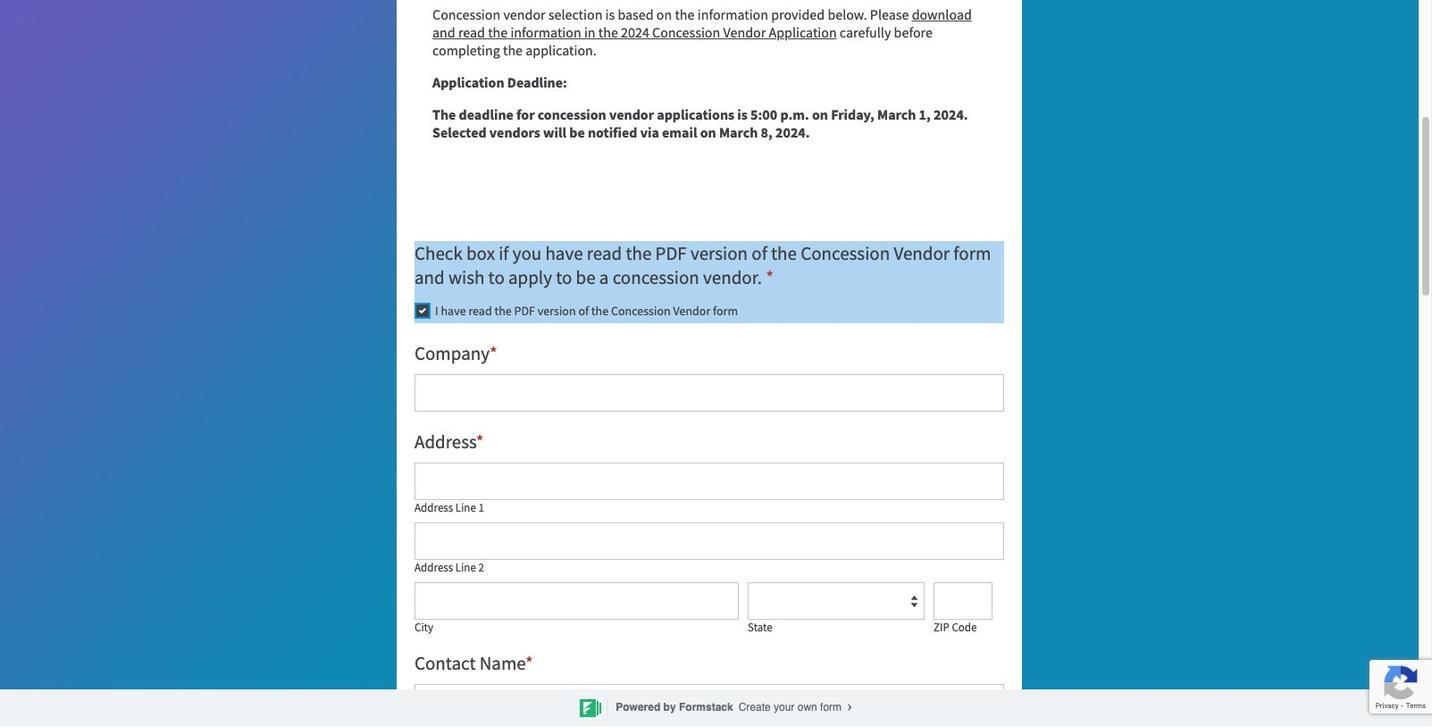 Task type: locate. For each thing, give the bounding box(es) containing it.
None checkbox
[[416, 305, 429, 317]]

None text field
[[415, 375, 1004, 412], [415, 523, 1004, 561], [415, 583, 739, 620], [415, 685, 1004, 722], [415, 375, 1004, 412], [415, 523, 1004, 561], [415, 583, 739, 620], [415, 685, 1004, 722]]

formstack image
[[580, 699, 602, 719]]

None text field
[[415, 463, 1004, 501], [934, 583, 993, 620], [415, 463, 1004, 501], [934, 583, 993, 620]]



